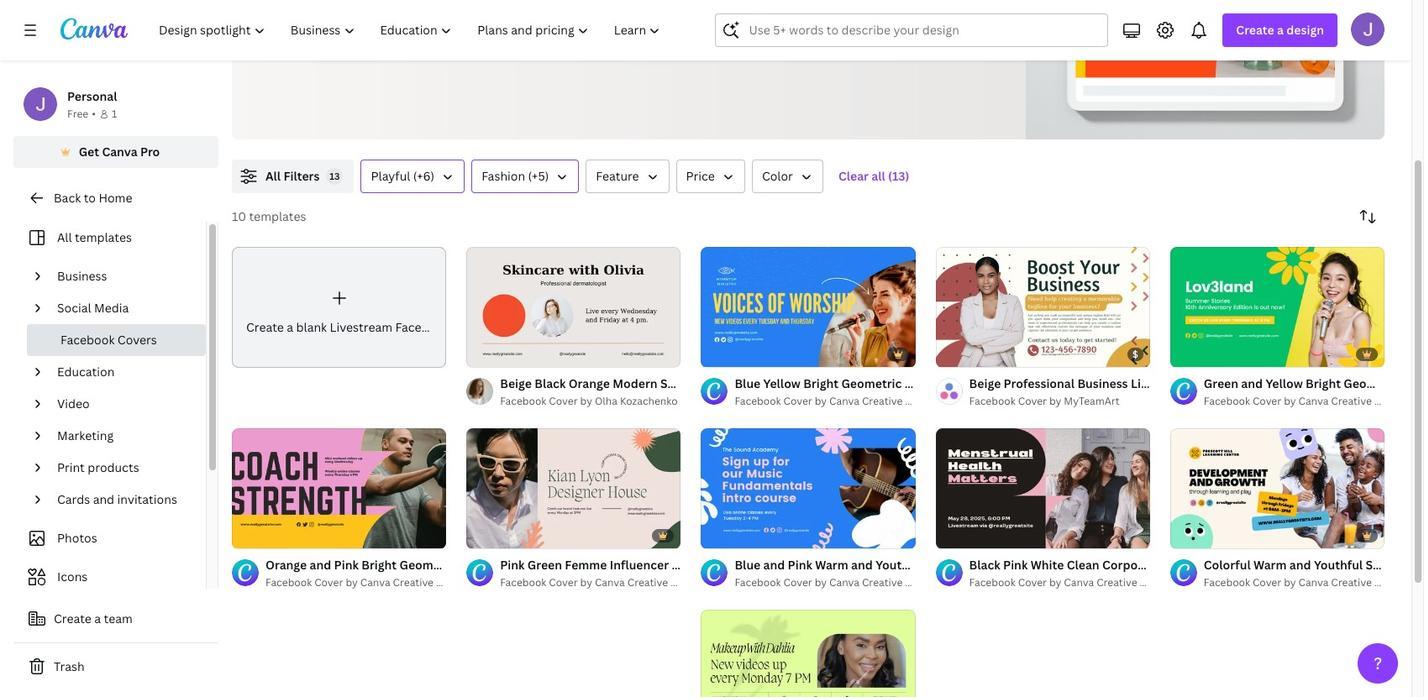Task type: vqa. For each thing, say whether or not it's contained in the screenshot.
the topmost "your"
no



Task type: describe. For each thing, give the bounding box(es) containing it.
color button
[[752, 160, 824, 193]]

facebook cover by canva creative studio link for 'blue and pink warm and youthful school livestream facebook cover' image
[[735, 575, 937, 592]]

facebook cover by canva creative studio for blue yellow bright geometric youth church livestream facebook cover image
[[735, 394, 937, 408]]

business link
[[50, 261, 196, 292]]

home
[[99, 190, 132, 206]]

creative for black pink white clean corporate period education facebook cover image
[[1097, 576, 1138, 590]]

team
[[104, 611, 133, 627]]

products
[[88, 460, 139, 476]]

creative for green and yellow bright geometric singer livestream facebook cover "image"
[[1332, 394, 1372, 408]]

$
[[1133, 348, 1139, 360]]

get canva pro button
[[13, 136, 219, 168]]

all
[[872, 168, 886, 184]]

create a blank livestream facebook cover
[[246, 319, 486, 335]]

fashion
[[482, 168, 525, 184]]

invitations
[[117, 492, 177, 508]]

cover for beige black orange modern skincare livestream facebook cover image
[[549, 394, 578, 408]]

by for black pink white clean corporate period education facebook cover image
[[1050, 576, 1062, 590]]

trash link
[[13, 651, 219, 684]]

canva for 'blue and pink warm and youthful school livestream facebook cover' image
[[830, 576, 860, 590]]

print products
[[57, 460, 139, 476]]

for
[[647, 20, 666, 39]]

facebook cover by canva creative studio for colorful warm and youthful school livestream facebook cover image
[[1204, 576, 1407, 590]]

top level navigation element
[[148, 13, 675, 47]]

fashion (+5)
[[482, 168, 549, 184]]

create for create a team
[[54, 611, 92, 627]]

blue and pink warm and youthful school livestream facebook cover image
[[701, 428, 916, 549]]

0 vertical spatial templates
[[578, 20, 643, 39]]

all filters
[[266, 168, 320, 184]]

myteamart
[[1064, 394, 1120, 408]]

by for "pink green femme influencer fashion and beauty livestream facebook cover" "image"
[[580, 576, 593, 590]]

pink green femme influencer fashion and beauty livestream facebook cover image
[[467, 428, 681, 549]]

black pink white clean corporate period education facebook cover image
[[936, 428, 1150, 549]]

templates for all templates
[[75, 229, 132, 245]]

business inside beige professional business livestream facebook cover facebook cover by myteamart
[[1078, 376, 1128, 392]]

facebook cover by canva creative studio for orange and pink bright geometric fitness livestream facebook cover image
[[266, 575, 468, 590]]

0 vertical spatial covers
[[530, 20, 575, 39]]

create a team button
[[13, 603, 219, 636]]

studio for 'blue and pink warm and youthful school livestream facebook cover' image facebook cover by canva creative studio link
[[905, 576, 937, 590]]

create a blank livestream facebook cover link
[[232, 247, 486, 368]]

creative for "pink green femme influencer fashion and beauty livestream facebook cover" "image"
[[628, 576, 668, 590]]

13 filter options selected element
[[326, 168, 343, 185]]

by for beige black orange modern skincare livestream facebook cover image
[[580, 394, 593, 408]]

icons link
[[24, 561, 196, 593]]

orange and pink bright geometric fitness livestream facebook cover image
[[232, 428, 446, 549]]

livestream for business
[[1131, 376, 1195, 392]]

•
[[92, 107, 96, 121]]

cover for "pink green femme influencer fashion and beauty livestream facebook cover" "image"
[[549, 576, 578, 590]]

next
[[702, 20, 730, 39]]

2 livestream facebook covers templates image from the left
[[1076, 0, 1336, 78]]

education link
[[50, 356, 196, 388]]

facebook cover by olha kozachenko
[[500, 394, 678, 408]]

high
[[310, 20, 338, 39]]

fashion (+5) button
[[472, 160, 579, 193]]

to
[[84, 190, 96, 206]]

1 livestream facebook covers templates image from the left
[[1026, 0, 1385, 140]]

facebook cover by canva creative studio link for black pink white clean corporate period education facebook cover image
[[970, 575, 1172, 592]]

feature
[[596, 168, 639, 184]]

social media
[[57, 300, 129, 316]]

price button
[[676, 160, 745, 193]]

studio for facebook cover by canva creative studio link related to blue yellow bright geometric youth church livestream facebook cover image
[[905, 394, 937, 408]]

design inside dropdown button
[[1287, 22, 1325, 38]]

1 vertical spatial covers
[[118, 332, 157, 348]]

trash
[[54, 659, 85, 675]]

(+5)
[[528, 168, 549, 184]]

clear all (13) button
[[830, 160, 918, 193]]

0 vertical spatial business
[[57, 268, 107, 284]]

social
[[57, 300, 91, 316]]

price
[[686, 168, 715, 184]]

10 templates
[[232, 208, 306, 224]]

print products link
[[50, 452, 196, 484]]

canva for "pink green femme influencer fashion and beauty livestream facebook cover" "image"
[[595, 576, 625, 590]]

cover for green and yellow bright geometric singer livestream facebook cover "image"
[[1253, 394, 1282, 408]]

a for design
[[1278, 22, 1284, 38]]

clear all (13)
[[839, 168, 910, 184]]

green and yellow bright geometric singer livestream facebook cover image
[[1171, 247, 1385, 367]]

filters
[[284, 168, 320, 184]]

facebook cover by canva creative studio for "pink green femme influencer fashion and beauty livestream facebook cover" "image"
[[500, 576, 703, 590]]

beige professional business livestream facebook cover facebook cover by myteamart
[[970, 376, 1289, 408]]

canva for green and yellow bright geometric singer livestream facebook cover "image"
[[1299, 394, 1329, 408]]

facebook cover by canva creative studio link for green and yellow bright geometric singer livestream facebook cover "image"
[[1204, 393, 1407, 410]]

your
[[669, 20, 699, 39]]

creative for orange and pink bright geometric fitness livestream facebook cover image
[[393, 575, 434, 590]]

and
[[93, 492, 114, 508]]

kozachenko
[[620, 394, 678, 408]]

icons
[[57, 569, 88, 585]]

get canva pro
[[79, 144, 160, 160]]

livestream for blank
[[330, 319, 393, 335]]

create a design button
[[1223, 13, 1338, 47]]

facebook cover by canva creative studio for green and yellow bright geometric singer livestream facebook cover "image"
[[1204, 394, 1407, 408]]

canva inside button
[[102, 144, 138, 160]]

all templates link
[[24, 222, 196, 254]]

Sort by button
[[1351, 200, 1385, 234]]

blank
[[296, 319, 327, 335]]

green femme influencer fashion and beauty livestream facebook cover image
[[701, 610, 916, 698]]

facebook cover by canva creative studio link for blue yellow bright geometric youth church livestream facebook cover image
[[735, 393, 937, 410]]

facebook cover by myteamart link
[[970, 393, 1150, 410]]

playful
[[371, 168, 410, 184]]

canva for orange and pink bright geometric fitness livestream facebook cover image
[[360, 575, 390, 590]]

free
[[67, 107, 88, 121]]

cards and invitations link
[[50, 484, 196, 516]]

0 horizontal spatial design
[[733, 20, 776, 39]]

cover for blue yellow bright geometric youth church livestream facebook cover image
[[784, 394, 813, 408]]

canva for colorful warm and youthful school livestream facebook cover image
[[1299, 576, 1329, 590]]

create a team
[[54, 611, 133, 627]]

back to home
[[54, 190, 132, 206]]

facebook cover by canva creative studio link for orange and pink bright geometric fitness livestream facebook cover image
[[266, 575, 468, 591]]

13
[[330, 170, 340, 182]]



Task type: locate. For each thing, give the bounding box(es) containing it.
back to home link
[[13, 182, 219, 215]]

1 vertical spatial templates
[[249, 208, 306, 224]]

all for all filters
[[266, 168, 281, 184]]

business up social at the left
[[57, 268, 107, 284]]

all for all templates
[[57, 229, 72, 245]]

creative for 'blue and pink warm and youthful school livestream facebook cover' image
[[862, 576, 903, 590]]

studio for "pink green femme influencer fashion and beauty livestream facebook cover" "image"'s facebook cover by canva creative studio link
[[671, 576, 703, 590]]

1 horizontal spatial business
[[1078, 376, 1128, 392]]

facebook cover by canva creative studio link
[[735, 393, 937, 410], [1204, 393, 1407, 410], [266, 575, 468, 591], [500, 575, 703, 592], [735, 575, 937, 592], [970, 575, 1172, 592], [1204, 575, 1407, 592]]

get
[[79, 144, 99, 160]]

photos
[[57, 530, 97, 546]]

all down back
[[57, 229, 72, 245]]

2 vertical spatial livestream
[[1131, 376, 1195, 392]]

cards
[[57, 492, 90, 508]]

1 vertical spatial a
[[287, 319, 293, 335]]

1 horizontal spatial covers
[[530, 20, 575, 39]]

browse
[[259, 20, 307, 39]]

canva for black pink white clean corporate period education facebook cover image
[[1064, 576, 1094, 590]]

color
[[762, 168, 793, 184]]

10
[[232, 208, 246, 224]]

templates right 10
[[249, 208, 306, 224]]

0 vertical spatial livestream
[[389, 20, 461, 39]]

a
[[1278, 22, 1284, 38], [287, 319, 293, 335], [94, 611, 101, 627]]

2 vertical spatial templates
[[75, 229, 132, 245]]

by for green and yellow bright geometric singer livestream facebook cover "image"
[[1284, 394, 1296, 408]]

video
[[57, 396, 90, 412]]

a inside 'button'
[[94, 611, 101, 627]]

templates
[[578, 20, 643, 39], [249, 208, 306, 224], [75, 229, 132, 245]]

all
[[266, 168, 281, 184], [57, 229, 72, 245]]

playful (+6) button
[[361, 160, 465, 193]]

video link
[[50, 388, 196, 420]]

cards and invitations
[[57, 492, 177, 508]]

facebook
[[464, 20, 526, 39], [395, 319, 450, 335], [61, 332, 115, 348], [1198, 376, 1252, 392], [500, 394, 547, 408], [735, 394, 781, 408], [970, 394, 1016, 408], [1204, 394, 1251, 408], [266, 575, 312, 590], [500, 576, 547, 590], [735, 576, 781, 590], [970, 576, 1016, 590], [1204, 576, 1251, 590]]

pro
[[140, 144, 160, 160]]

creative
[[862, 394, 903, 408], [1332, 394, 1372, 408], [393, 575, 434, 590], [628, 576, 668, 590], [862, 576, 903, 590], [1097, 576, 1138, 590], [1332, 576, 1372, 590]]

2 vertical spatial a
[[94, 611, 101, 627]]

beige professional business livestream facebook cover link
[[970, 375, 1289, 393]]

facebook covers
[[61, 332, 157, 348]]

cover for 'blue and pink warm and youthful school livestream facebook cover' image
[[784, 576, 813, 590]]

beige professional business livestream facebook cover image
[[936, 247, 1150, 367]]

colorful warm and youthful school livestream facebook cover image
[[1171, 428, 1385, 549]]

a inside dropdown button
[[1278, 22, 1284, 38]]

create inside create a design dropdown button
[[1237, 22, 1275, 38]]

0 vertical spatial create
[[1237, 22, 1275, 38]]

create for create a design
[[1237, 22, 1275, 38]]

marketing link
[[50, 420, 196, 452]]

facebook cover by canva creative studio for black pink white clean corporate period education facebook cover image
[[970, 576, 1172, 590]]

create for create a blank livestream facebook cover
[[246, 319, 284, 335]]

education
[[57, 364, 115, 380]]

1 vertical spatial all
[[57, 229, 72, 245]]

clear
[[839, 168, 869, 184]]

professional
[[1004, 376, 1075, 392]]

livestream for quality
[[389, 20, 461, 39]]

beige
[[970, 376, 1001, 392]]

None search field
[[716, 13, 1109, 47]]

all templates
[[57, 229, 132, 245]]

0 horizontal spatial create
[[54, 611, 92, 627]]

1 horizontal spatial a
[[287, 319, 293, 335]]

livestream inside beige professional business livestream facebook cover facebook cover by myteamart
[[1131, 376, 1195, 392]]

create inside "create a team" 'button'
[[54, 611, 92, 627]]

facebook cover by canva creative studio link for colorful warm and youthful school livestream facebook cover image
[[1204, 575, 1407, 592]]

print
[[57, 460, 85, 476]]

by for 'blue and pink warm and youthful school livestream facebook cover' image
[[815, 576, 827, 590]]

livestream right 'quality'
[[389, 20, 461, 39]]

livestream right the blank on the top left of page
[[330, 319, 393, 335]]

beige black orange modern skincare livestream facebook cover image
[[467, 247, 681, 367]]

personal
[[67, 88, 117, 104]]

create
[[1237, 22, 1275, 38], [246, 319, 284, 335], [54, 611, 92, 627]]

jacob simon image
[[1351, 13, 1385, 46]]

studio for facebook cover by canva creative studio link related to black pink white clean corporate period education facebook cover image
[[1140, 576, 1172, 590]]

0 vertical spatial all
[[266, 168, 281, 184]]

business up myteamart
[[1078, 376, 1128, 392]]

1 horizontal spatial create
[[246, 319, 284, 335]]

canva for blue yellow bright geometric youth church livestream facebook cover image
[[830, 394, 860, 408]]

2 horizontal spatial templates
[[578, 20, 643, 39]]

0 horizontal spatial templates
[[75, 229, 132, 245]]

studio for facebook cover by canva creative studio link corresponding to colorful warm and youthful school livestream facebook cover image
[[1375, 576, 1407, 590]]

olha
[[595, 394, 618, 408]]

facebook cover by olha kozachenko link
[[500, 393, 681, 410]]

by for orange and pink bright geometric fitness livestream facebook cover image
[[346, 575, 358, 590]]

create a design
[[1237, 22, 1325, 38]]

1 horizontal spatial all
[[266, 168, 281, 184]]

(13)
[[888, 168, 910, 184]]

cover for black pink white clean corporate period education facebook cover image
[[1018, 576, 1047, 590]]

1
[[112, 107, 117, 121]]

browse high quality livestream facebook covers templates for your next design
[[259, 20, 776, 39]]

by for colorful warm and youthful school livestream facebook cover image
[[1284, 576, 1296, 590]]

1 vertical spatial create
[[246, 319, 284, 335]]

1 horizontal spatial design
[[1287, 22, 1325, 38]]

2 horizontal spatial create
[[1237, 22, 1275, 38]]

playful (+6)
[[371, 168, 435, 184]]

facebook cover by canva creative studio link for "pink green femme influencer fashion and beauty livestream facebook cover" "image"
[[500, 575, 703, 592]]

studio for green and yellow bright geometric singer livestream facebook cover "image" facebook cover by canva creative studio link
[[1375, 394, 1407, 408]]

free •
[[67, 107, 96, 121]]

1 vertical spatial livestream
[[330, 319, 393, 335]]

1 horizontal spatial templates
[[249, 208, 306, 224]]

creative for colorful warm and youthful school livestream facebook cover image
[[1332, 576, 1372, 590]]

back
[[54, 190, 81, 206]]

studio for facebook cover by canva creative studio link for orange and pink bright geometric fitness livestream facebook cover image
[[436, 575, 468, 590]]

creative for blue yellow bright geometric youth church livestream facebook cover image
[[862, 394, 903, 408]]

all left filters
[[266, 168, 281, 184]]

quality
[[341, 20, 386, 39]]

business
[[57, 268, 107, 284], [1078, 376, 1128, 392]]

2 horizontal spatial a
[[1278, 22, 1284, 38]]

by inside beige professional business livestream facebook cover facebook cover by myteamart
[[1050, 394, 1062, 408]]

design
[[733, 20, 776, 39], [1287, 22, 1325, 38]]

livestream facebook covers templates image
[[1026, 0, 1385, 140], [1076, 0, 1336, 78]]

feature button
[[586, 160, 670, 193]]

templates left for
[[578, 20, 643, 39]]

cover for orange and pink bright geometric fitness livestream facebook cover image
[[314, 575, 343, 590]]

templates for 10 templates
[[249, 208, 306, 224]]

2 vertical spatial create
[[54, 611, 92, 627]]

facebook cover by canva creative studio
[[735, 394, 937, 408], [1204, 394, 1407, 408], [266, 575, 468, 590], [500, 576, 703, 590], [735, 576, 937, 590], [970, 576, 1172, 590], [1204, 576, 1407, 590]]

media
[[94, 300, 129, 316]]

marketing
[[57, 428, 114, 444]]

blue yellow bright geometric youth church livestream facebook cover image
[[701, 247, 916, 367]]

livestream
[[389, 20, 461, 39], [330, 319, 393, 335], [1131, 376, 1195, 392]]

social media link
[[50, 292, 196, 324]]

create a blank livestream facebook cover element
[[232, 247, 486, 368]]

0 horizontal spatial covers
[[118, 332, 157, 348]]

covers
[[530, 20, 575, 39], [118, 332, 157, 348]]

(+6)
[[413, 168, 435, 184]]

templates down back to home
[[75, 229, 132, 245]]

0 horizontal spatial all
[[57, 229, 72, 245]]

studio
[[905, 394, 937, 408], [1375, 394, 1407, 408], [436, 575, 468, 590], [671, 576, 703, 590], [905, 576, 937, 590], [1140, 576, 1172, 590], [1375, 576, 1407, 590]]

by for blue yellow bright geometric youth church livestream facebook cover image
[[815, 394, 827, 408]]

1 vertical spatial business
[[1078, 376, 1128, 392]]

canva
[[102, 144, 138, 160], [830, 394, 860, 408], [1299, 394, 1329, 408], [360, 575, 390, 590], [595, 576, 625, 590], [830, 576, 860, 590], [1064, 576, 1094, 590], [1299, 576, 1329, 590]]

0 horizontal spatial business
[[57, 268, 107, 284]]

by
[[580, 394, 593, 408], [815, 394, 827, 408], [1050, 394, 1062, 408], [1284, 394, 1296, 408], [346, 575, 358, 590], [580, 576, 593, 590], [815, 576, 827, 590], [1050, 576, 1062, 590], [1284, 576, 1296, 590]]

a for blank
[[287, 319, 293, 335]]

a for team
[[94, 611, 101, 627]]

0 horizontal spatial a
[[94, 611, 101, 627]]

create inside create a blank livestream facebook cover element
[[246, 319, 284, 335]]

photos link
[[24, 523, 196, 555]]

cover for colorful warm and youthful school livestream facebook cover image
[[1253, 576, 1282, 590]]

design right next
[[733, 20, 776, 39]]

facebook cover by canva creative studio for 'blue and pink warm and youthful school livestream facebook cover' image
[[735, 576, 937, 590]]

0 vertical spatial a
[[1278, 22, 1284, 38]]

cover
[[452, 319, 486, 335], [1255, 376, 1289, 392], [549, 394, 578, 408], [784, 394, 813, 408], [1018, 394, 1047, 408], [1253, 394, 1282, 408], [314, 575, 343, 590], [549, 576, 578, 590], [784, 576, 813, 590], [1018, 576, 1047, 590], [1253, 576, 1282, 590]]

livestream down $
[[1131, 376, 1195, 392]]

design left jacob simon image
[[1287, 22, 1325, 38]]

Search search field
[[749, 14, 1098, 46]]



